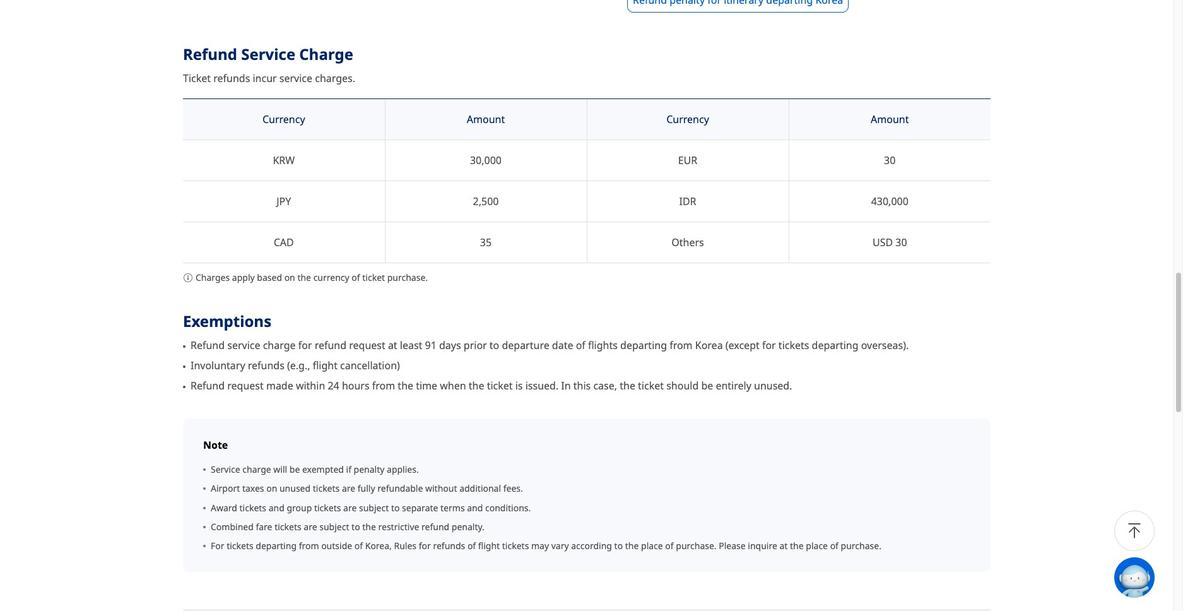 Task type: locate. For each thing, give the bounding box(es) containing it.
overseas).
[[861, 339, 909, 352]]

for up (e.g.,
[[298, 339, 312, 352]]

group
[[287, 502, 312, 514]]

cad
[[274, 236, 294, 249]]

krw
[[273, 154, 295, 167]]

0 vertical spatial be
[[702, 379, 713, 393]]

0 horizontal spatial currency
[[263, 113, 305, 126]]

departing right the flights
[[621, 339, 667, 352]]

departing down fare
[[256, 540, 297, 552]]

ticket left should
[[638, 379, 664, 393]]

tickets left may
[[502, 540, 529, 552]]

1 horizontal spatial and
[[467, 502, 483, 514]]

applies.
[[387, 464, 419, 476]]

korea
[[695, 339, 723, 352]]

30,000
[[470, 154, 502, 167]]

refund up involuntary
[[191, 339, 225, 352]]

2 amount from the left
[[871, 113, 909, 126]]

1 horizontal spatial amount
[[871, 113, 909, 126]]

1 vertical spatial be
[[290, 464, 300, 476]]

days
[[439, 339, 461, 352]]

ticket right the currency at top left
[[362, 272, 385, 284]]

refund
[[183, 44, 237, 65], [191, 339, 225, 352], [191, 379, 225, 393]]

ticket left is
[[487, 379, 513, 393]]

0 horizontal spatial on
[[266, 483, 277, 495]]

charge
[[263, 339, 296, 352], [243, 464, 271, 476]]

1 horizontal spatial on
[[284, 272, 295, 284]]

restrictive
[[378, 521, 419, 533]]

1 and from the left
[[269, 502, 285, 514]]

1 vertical spatial refund
[[422, 521, 450, 533]]

amount
[[467, 113, 505, 126], [871, 113, 909, 126]]

be
[[702, 379, 713, 393], [290, 464, 300, 476]]

are up combined fare tickets are subject to the restrictive refund penalty.
[[343, 502, 357, 514]]

1 horizontal spatial currency
[[667, 113, 709, 126]]

1 horizontal spatial departing
[[621, 339, 667, 352]]

service
[[241, 44, 295, 65], [211, 464, 240, 476]]

from down cancellation)
[[372, 379, 395, 393]]

service up ticket refunds incur service charges.
[[241, 44, 295, 65]]

charge up the 'taxes'
[[243, 464, 271, 476]]

1 currency from the left
[[263, 113, 305, 126]]

and down additional
[[467, 502, 483, 514]]

refund service charge
[[183, 44, 353, 65]]

0 vertical spatial are
[[342, 483, 355, 495]]

to right prior
[[490, 339, 499, 352]]

currency
[[263, 113, 305, 126], [667, 113, 709, 126]]

flight down penalty.
[[478, 540, 500, 552]]

0 vertical spatial on
[[284, 272, 295, 284]]

0 horizontal spatial refund
[[315, 339, 347, 352]]

ticket refunds incur service charges.
[[183, 71, 355, 85]]

request
[[349, 339, 386, 352], [227, 379, 264, 393]]

are down 'group'
[[304, 521, 317, 533]]

separate
[[402, 502, 438, 514]]

1 vertical spatial from
[[372, 379, 395, 393]]

of
[[352, 272, 360, 284], [576, 339, 586, 352], [355, 540, 363, 552], [468, 540, 476, 552], [666, 540, 674, 552], [830, 540, 839, 552]]

1 horizontal spatial flight
[[478, 540, 500, 552]]

at inside refund service charge for refund request at least 91 days prior to departure date of flights departing from korea (except for tickets departing overseas). involuntary refunds (e.g., flight cancellation) refund request made within 24 hours from the time when the ticket is issued. in this case, the ticket should be entirely unused.
[[388, 339, 397, 352]]

tickets
[[779, 339, 810, 352], [313, 483, 340, 495], [240, 502, 266, 514], [314, 502, 341, 514], [275, 521, 302, 533], [227, 540, 254, 552], [502, 540, 529, 552]]

refund up ticket
[[183, 44, 237, 65]]

service charge will be exempted if penalty applies.
[[211, 464, 419, 476]]

1 vertical spatial refunds
[[248, 359, 285, 373]]

0 horizontal spatial request
[[227, 379, 264, 393]]

0 horizontal spatial amount
[[467, 113, 505, 126]]

1 horizontal spatial at
[[780, 540, 788, 552]]

2 vertical spatial refund
[[191, 379, 225, 393]]

the right when
[[469, 379, 484, 393]]

are left the fully
[[342, 483, 355, 495]]

0 horizontal spatial purchase.
[[387, 272, 428, 284]]

0 vertical spatial charge
[[263, 339, 296, 352]]

1 horizontal spatial place
[[806, 540, 828, 552]]

0 vertical spatial service
[[280, 71, 313, 85]]

tickets down exempted
[[313, 483, 340, 495]]

service right "incur"
[[280, 71, 313, 85]]

refunds left "incur"
[[213, 71, 250, 85]]

place
[[641, 540, 663, 552], [806, 540, 828, 552]]

2 vertical spatial are
[[304, 521, 317, 533]]

1 vertical spatial subject
[[320, 521, 349, 533]]

to up restrictive
[[391, 502, 400, 514]]

service
[[280, 71, 313, 85], [227, 339, 260, 352]]

tickets up 'unused.'
[[779, 339, 810, 352]]

0 vertical spatial request
[[349, 339, 386, 352]]

0 horizontal spatial and
[[269, 502, 285, 514]]

currency up krw on the left of the page
[[263, 113, 305, 126]]

charge up (e.g.,
[[263, 339, 296, 352]]

departing
[[621, 339, 667, 352], [812, 339, 859, 352], [256, 540, 297, 552]]

(except
[[726, 339, 760, 352]]

1 horizontal spatial refund
[[422, 521, 450, 533]]

1 horizontal spatial for
[[419, 540, 431, 552]]

refund down separate
[[422, 521, 450, 533]]

subject down airport taxes on unused tickets are fully refundable without additional fees.
[[359, 502, 389, 514]]

0 horizontal spatial at
[[388, 339, 397, 352]]

0 vertical spatial refund
[[315, 339, 347, 352]]

place right according
[[641, 540, 663, 552]]

refunds inside refund service charge for refund request at least 91 days prior to departure date of flights departing from korea (except for tickets departing overseas). involuntary refunds (e.g., flight cancellation) refund request made within 24 hours from the time when the ticket is issued. in this case, the ticket should be entirely unused.
[[248, 359, 285, 373]]

1 vertical spatial service
[[211, 464, 240, 476]]

note
[[203, 438, 228, 452]]

2 horizontal spatial departing
[[812, 339, 859, 352]]

0 horizontal spatial from
[[299, 540, 319, 552]]

request down involuntary
[[227, 379, 264, 393]]

subject up outside
[[320, 521, 349, 533]]

be right will
[[290, 464, 300, 476]]

refund up "24"
[[315, 339, 347, 352]]

for right rules
[[419, 540, 431, 552]]

0 horizontal spatial place
[[641, 540, 663, 552]]

within
[[296, 379, 325, 393]]

1 horizontal spatial request
[[349, 339, 386, 352]]

is
[[516, 379, 523, 393]]

2,500
[[473, 195, 499, 208]]

at left least
[[388, 339, 397, 352]]

charges
[[196, 272, 230, 284]]

0 horizontal spatial subject
[[320, 521, 349, 533]]

refunds up made at the bottom of the page
[[248, 359, 285, 373]]

may
[[531, 540, 549, 552]]

rules
[[394, 540, 417, 552]]

currency up eur
[[667, 113, 709, 126]]

from
[[670, 339, 693, 352], [372, 379, 395, 393], [299, 540, 319, 552]]

w
[[1177, 572, 1184, 584]]

2 horizontal spatial for
[[762, 339, 776, 352]]

when
[[440, 379, 466, 393]]

award tickets and group tickets are subject to separate terms and conditions.
[[211, 502, 531, 514]]

0 vertical spatial subject
[[359, 502, 389, 514]]

place right inquire
[[806, 540, 828, 552]]

refund down involuntary
[[191, 379, 225, 393]]

30 right usd
[[896, 236, 907, 249]]

and up fare
[[269, 502, 285, 514]]

and
[[269, 502, 285, 514], [467, 502, 483, 514]]

airport taxes on unused tickets are fully refundable without additional fees.
[[211, 483, 523, 495]]

1 horizontal spatial service
[[241, 44, 295, 65]]

1 horizontal spatial be
[[702, 379, 713, 393]]

tickets down 'group'
[[275, 521, 302, 533]]

0 horizontal spatial service
[[227, 339, 260, 352]]

refunds down penalty.
[[433, 540, 465, 552]]

1 vertical spatial 30
[[896, 236, 907, 249]]

apply
[[232, 272, 255, 284]]

0 vertical spatial flight
[[313, 359, 338, 373]]

flight up "24"
[[313, 359, 338, 373]]

issued.
[[526, 379, 559, 393]]

chat w link
[[1115, 557, 1184, 598]]

from left outside
[[299, 540, 319, 552]]

others
[[672, 236, 704, 249]]

for
[[211, 540, 224, 552]]

1 vertical spatial on
[[266, 483, 277, 495]]

currency
[[313, 272, 350, 284]]

be right should
[[702, 379, 713, 393]]

30 up 430,000 in the top right of the page
[[884, 154, 896, 167]]

for right (except
[[762, 339, 776, 352]]

1 vertical spatial are
[[343, 502, 357, 514]]

hours
[[342, 379, 370, 393]]

service down exemptions
[[227, 339, 260, 352]]

2 place from the left
[[806, 540, 828, 552]]

0 vertical spatial refund
[[183, 44, 237, 65]]

0 horizontal spatial flight
[[313, 359, 338, 373]]

(e.g.,
[[287, 359, 310, 373]]

0 vertical spatial from
[[670, 339, 693, 352]]

at right inquire
[[780, 540, 788, 552]]

penalty.
[[452, 521, 485, 533]]

0 vertical spatial at
[[388, 339, 397, 352]]

1 amount from the left
[[467, 113, 505, 126]]

1 vertical spatial refund
[[191, 339, 225, 352]]

0 vertical spatial 30
[[884, 154, 896, 167]]

request up cancellation)
[[349, 339, 386, 352]]

service up airport on the bottom of page
[[211, 464, 240, 476]]

430,000
[[871, 195, 909, 208]]

the left the currency at top left
[[298, 272, 311, 284]]

the
[[298, 272, 311, 284], [398, 379, 413, 393], [469, 379, 484, 393], [620, 379, 636, 393], [362, 521, 376, 533], [625, 540, 639, 552], [790, 540, 804, 552]]

on right based
[[284, 272, 295, 284]]

2 vertical spatial refunds
[[433, 540, 465, 552]]

tickets down the 'taxes'
[[240, 502, 266, 514]]

1 horizontal spatial ticket
[[487, 379, 513, 393]]

refunds
[[213, 71, 250, 85], [248, 359, 285, 373], [433, 540, 465, 552]]

30
[[884, 154, 896, 167], [896, 236, 907, 249]]

departing left overseas).
[[812, 339, 859, 352]]

from left korea
[[670, 339, 693, 352]]

2 currency from the left
[[667, 113, 709, 126]]

idr
[[679, 195, 697, 208]]

are for fully
[[342, 483, 355, 495]]

for
[[298, 339, 312, 352], [762, 339, 776, 352], [419, 540, 431, 552]]

combined
[[211, 521, 254, 533]]

1 horizontal spatial purchase.
[[676, 540, 717, 552]]

refundable
[[378, 483, 423, 495]]

according
[[571, 540, 612, 552]]

1 vertical spatial service
[[227, 339, 260, 352]]

are
[[342, 483, 355, 495], [343, 502, 357, 514], [304, 521, 317, 533]]

on right the 'taxes'
[[266, 483, 277, 495]]



Task type: vqa. For each thing, say whether or not it's contained in the screenshot.
the top request
yes



Task type: describe. For each thing, give the bounding box(es) containing it.
the right inquire
[[790, 540, 804, 552]]

ticket
[[183, 71, 211, 85]]

1 vertical spatial request
[[227, 379, 264, 393]]

terms
[[441, 502, 465, 514]]

2 vertical spatial from
[[299, 540, 319, 552]]

will
[[274, 464, 287, 476]]

entirely
[[716, 379, 752, 393]]

91
[[425, 339, 437, 352]]

penalty
[[354, 464, 385, 476]]

are for subject
[[343, 502, 357, 514]]

be inside refund service charge for refund request at least 91 days prior to departure date of flights departing from korea (except for tickets departing overseas). involuntary refunds (e.g., flight cancellation) refund request made within 24 hours from the time when the ticket is issued. in this case, the ticket should be entirely unused.
[[702, 379, 713, 393]]

taxes
[[242, 483, 264, 495]]

this
[[574, 379, 591, 393]]

unused
[[280, 483, 311, 495]]

based
[[257, 272, 282, 284]]

1 horizontal spatial subject
[[359, 502, 389, 514]]

1 horizontal spatial from
[[372, 379, 395, 393]]

airport
[[211, 483, 240, 495]]

flight inside refund service charge for refund request at least 91 days prior to departure date of flights departing from korea (except for tickets departing overseas). involuntary refunds (e.g., flight cancellation) refund request made within 24 hours from the time when the ticket is issued. in this case, the ticket should be entirely unused.
[[313, 359, 338, 373]]

departure
[[502, 339, 550, 352]]

1 vertical spatial at
[[780, 540, 788, 552]]

2 horizontal spatial ticket
[[638, 379, 664, 393]]

0 horizontal spatial be
[[290, 464, 300, 476]]

prior
[[464, 339, 487, 352]]

award
[[211, 502, 237, 514]]

please
[[719, 540, 746, 552]]

refund inside refund service charge for refund request at least 91 days prior to departure date of flights departing from korea (except for tickets departing overseas). involuntary refunds (e.g., flight cancellation) refund request made within 24 hours from the time when the ticket is issued. in this case, the ticket should be entirely unused.
[[315, 339, 347, 352]]

usd 30
[[873, 236, 907, 249]]

refund for refund service charge for refund request at least 91 days prior to departure date of flights departing from korea (except for tickets departing overseas). involuntary refunds (e.g., flight cancellation) refund request made within 24 hours from the time when the ticket is issued. in this case, the ticket should be entirely unused.
[[191, 339, 225, 352]]

35
[[480, 236, 492, 249]]

2 horizontal spatial from
[[670, 339, 693, 352]]

unused.
[[754, 379, 792, 393]]

without
[[425, 483, 457, 495]]

for tickets departing from outside of korea, rules for refunds of flight tickets may vary according to the place of purchase.  please inquire at the place of purchase.
[[211, 540, 882, 552]]

fare
[[256, 521, 272, 533]]

1 vertical spatial flight
[[478, 540, 500, 552]]

to right according
[[615, 540, 623, 552]]

usd
[[873, 236, 893, 249]]

fully
[[358, 483, 375, 495]]

refund service charge for refund request at least 91 days prior to departure date of flights departing from korea (except for tickets departing overseas). involuntary refunds (e.g., flight cancellation) refund request made within 24 hours from the time when the ticket is issued. in this case, the ticket should be entirely unused.
[[191, 339, 909, 393]]

additional
[[460, 483, 501, 495]]

2 and from the left
[[467, 502, 483, 514]]

1 place from the left
[[641, 540, 663, 552]]

charge inside refund service charge for refund request at least 91 days prior to departure date of flights departing from korea (except for tickets departing overseas). involuntary refunds (e.g., flight cancellation) refund request made within 24 hours from the time when the ticket is issued. in this case, the ticket should be entirely unused.
[[263, 339, 296, 352]]

exempted
[[302, 464, 344, 476]]

in
[[561, 379, 571, 393]]

date
[[552, 339, 573, 352]]

0 horizontal spatial departing
[[256, 540, 297, 552]]

cancellation)
[[340, 359, 400, 373]]

the right case,
[[620, 379, 636, 393]]

the right according
[[625, 540, 639, 552]]

exemptions
[[183, 311, 271, 332]]

the left time
[[398, 379, 413, 393]]

tickets inside refund service charge for refund request at least 91 days prior to departure date of flights departing from korea (except for tickets departing overseas). involuntary refunds (e.g., flight cancellation) refund request made within 24 hours from the time when the ticket is issued. in this case, the ticket should be entirely unused.
[[779, 339, 810, 352]]

to down 'award tickets and group tickets are subject to separate terms and conditions.'
[[352, 521, 360, 533]]

flights
[[588, 339, 618, 352]]

the down 'award tickets and group tickets are subject to separate terms and conditions.'
[[362, 521, 376, 533]]

fees.
[[504, 483, 523, 495]]

eur
[[678, 154, 698, 167]]

should
[[667, 379, 699, 393]]

1 vertical spatial charge
[[243, 464, 271, 476]]

inquire
[[748, 540, 778, 552]]

korea,
[[365, 540, 392, 552]]

of inside refund service charge for refund request at least 91 days prior to departure date of flights departing from korea (except for tickets departing overseas). involuntary refunds (e.g., flight cancellation) refund request made within 24 hours from the time when the ticket is issued. in this case, the ticket should be entirely unused.
[[576, 339, 586, 352]]

0 vertical spatial refunds
[[213, 71, 250, 85]]

0 horizontal spatial for
[[298, 339, 312, 352]]

conditions.
[[485, 502, 531, 514]]

chat
[[1155, 572, 1174, 584]]

incur
[[253, 71, 277, 85]]

chat w
[[1155, 572, 1184, 584]]

charges apply based on the currency of ticket purchase.
[[196, 272, 428, 284]]

1 horizontal spatial service
[[280, 71, 313, 85]]

to inside refund service charge for refund request at least 91 days prior to departure date of flights departing from korea (except for tickets departing overseas). involuntary refunds (e.g., flight cancellation) refund request made within 24 hours from the time when the ticket is issued. in this case, the ticket should be entirely unused.
[[490, 339, 499, 352]]

charge
[[299, 44, 353, 65]]

charges.
[[315, 71, 355, 85]]

0 horizontal spatial ticket
[[362, 272, 385, 284]]

case,
[[594, 379, 617, 393]]

jpy
[[277, 195, 291, 208]]

made
[[266, 379, 293, 393]]

if
[[346, 464, 352, 476]]

refund for refund service charge
[[183, 44, 237, 65]]

tickets down combined
[[227, 540, 254, 552]]

vary
[[551, 540, 569, 552]]

involuntary
[[191, 359, 245, 373]]

service inside refund service charge for refund request at least 91 days prior to departure date of flights departing from korea (except for tickets departing overseas). involuntary refunds (e.g., flight cancellation) refund request made within 24 hours from the time when the ticket is issued. in this case, the ticket should be entirely unused.
[[227, 339, 260, 352]]

2 horizontal spatial purchase.
[[841, 540, 882, 552]]

outside
[[321, 540, 352, 552]]

least
[[400, 339, 423, 352]]

tickets up combined fare tickets are subject to the restrictive refund penalty.
[[314, 502, 341, 514]]

combined fare tickets are subject to the restrictive refund penalty.
[[211, 521, 485, 533]]

24
[[328, 379, 339, 393]]

0 vertical spatial service
[[241, 44, 295, 65]]

0 horizontal spatial service
[[211, 464, 240, 476]]

time
[[416, 379, 438, 393]]



